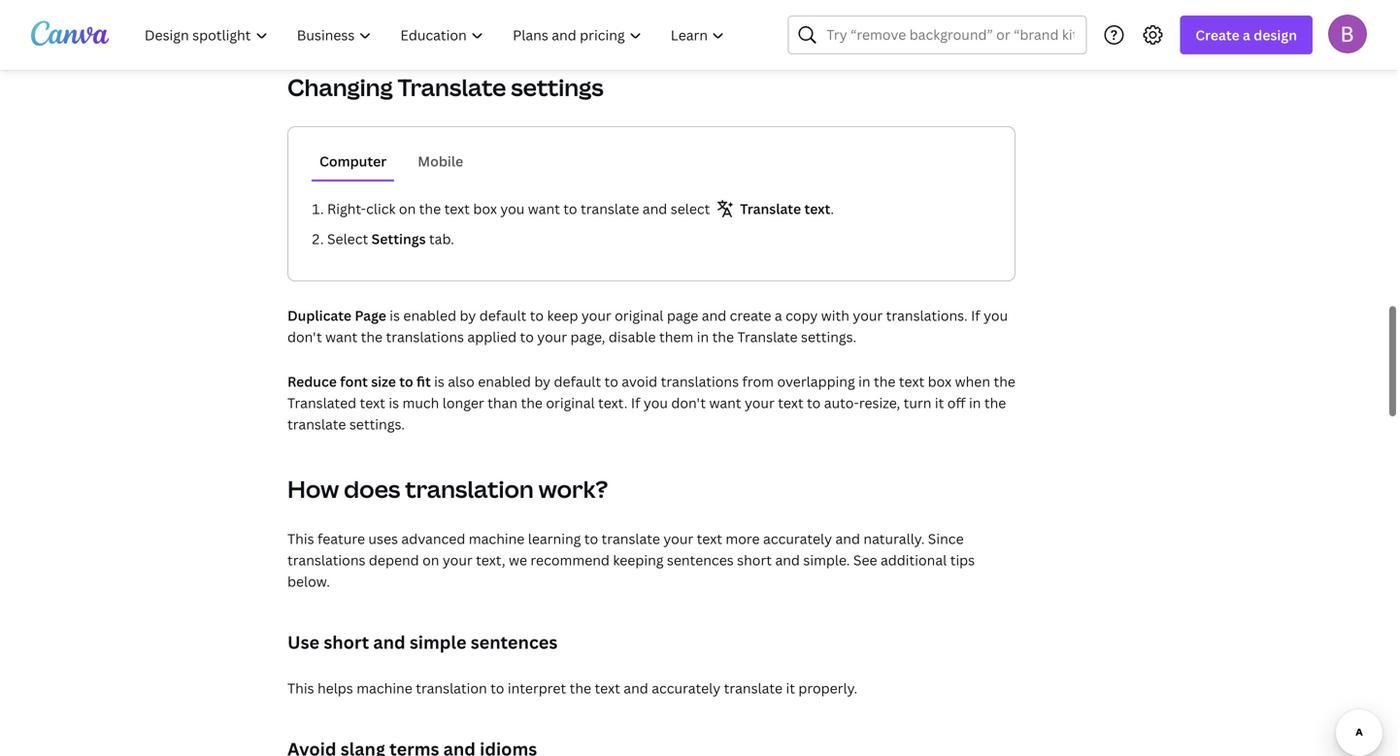 Task type: vqa. For each thing, say whether or not it's contained in the screenshot.
"is"
yes



Task type: describe. For each thing, give the bounding box(es) containing it.
is enabled by default to keep your original page and create a copy with your translations. if you don't want the translations applied to your page, disable them in the translate settings.
[[287, 306, 1008, 346]]

fit
[[417, 372, 431, 391]]

overlapping
[[777, 372, 855, 391]]

create
[[1196, 26, 1240, 44]]

translate left properly.
[[724, 679, 783, 698]]

your down advanced
[[443, 551, 473, 570]]

translate inside this feature uses advanced machine learning to translate your text more accurately and naturally. since translations depend on your text, we recommend keeping sentences short and simple. see additional tips below.
[[602, 530, 660, 548]]

also
[[448, 372, 475, 391]]

if inside is also enabled by default to avoid translations from overlapping in the text box when the translated text is much longer than the original text. if you don't want your text to auto-resize, turn it off in the translate settings.
[[631, 394, 641, 412]]

disable
[[609, 328, 656, 346]]

settings
[[511, 71, 604, 103]]

longer
[[443, 394, 484, 412]]

0 vertical spatial want
[[528, 200, 560, 218]]

2 vertical spatial is
[[389, 394, 399, 412]]

0 vertical spatial translation
[[405, 473, 534, 505]]

0 horizontal spatial accurately
[[652, 679, 721, 698]]

mobile
[[418, 152, 463, 170]]

default inside is also enabled by default to avoid translations from overlapping in the text box when the translated text is much longer than the original text. if you don't want your text to auto-resize, turn it off in the translate settings.
[[554, 372, 601, 391]]

box inside is also enabled by default to avoid translations from overlapping in the text box when the translated text is much longer than the original text. if you don't want your text to auto-resize, turn it off in the translate settings.
[[928, 372, 952, 391]]

select
[[671, 200, 710, 218]]

create a design
[[1196, 26, 1298, 44]]

keeping
[[613, 551, 664, 570]]

to inside this feature uses advanced machine learning to translate your text more accurately and naturally. since translations depend on your text, we recommend keeping sentences short and simple. see additional tips below.
[[585, 530, 598, 548]]

want inside is also enabled by default to avoid translations from overlapping in the text box when the translated text is much longer than the original text. if you don't want your text to auto-resize, turn it off in the translate settings.
[[710, 394, 742, 412]]

uses
[[369, 530, 398, 548]]

your right with
[[853, 306, 883, 325]]

size
[[371, 372, 396, 391]]

page
[[355, 306, 386, 325]]

much
[[403, 394, 439, 412]]

this helps machine translation to interpret the text and accurately translate it properly.
[[287, 679, 858, 698]]

settings. inside the is enabled by default to keep your original page and create a copy with your translations. if you don't want the translations applied to your page, disable them in the translate settings.
[[801, 328, 857, 346]]

translate text .
[[740, 200, 834, 218]]

with
[[821, 306, 850, 325]]

0 vertical spatial translate
[[398, 71, 506, 103]]

1 vertical spatial in
[[859, 372, 871, 391]]

accurately inside this feature uses advanced machine learning to translate your text more accurately and naturally. since translations depend on your text, we recommend keeping sentences short and simple. see additional tips below.
[[763, 530, 832, 548]]

from
[[743, 372, 774, 391]]

use short and simple sentences
[[287, 631, 558, 655]]

bob builder image
[[1329, 14, 1368, 53]]

settings. inside is also enabled by default to avoid translations from overlapping in the text box when the translated text is much longer than the original text. if you don't want your text to auto-resize, turn it off in the translate settings.
[[349, 415, 405, 434]]

text inside this feature uses advanced machine learning to translate your text more accurately and naturally. since translations depend on your text, we recommend keeping sentences short and simple. see additional tips below.
[[697, 530, 723, 548]]

avoid
[[622, 372, 658, 391]]

we
[[509, 551, 527, 570]]

1 vertical spatial translation
[[416, 679, 487, 698]]

the down page
[[361, 328, 383, 346]]

simple.
[[804, 551, 850, 570]]

1 vertical spatial machine
[[357, 679, 413, 698]]

font
[[340, 372, 368, 391]]

them
[[659, 328, 694, 346]]

this for this helps machine translation to interpret the text and accurately translate it properly.
[[287, 679, 314, 698]]

turn
[[904, 394, 932, 412]]

translate inside is also enabled by default to avoid translations from overlapping in the text box when the translated text is much longer than the original text. if you don't want your text to auto-resize, turn it off in the translate settings.
[[287, 415, 346, 434]]

2 horizontal spatial in
[[969, 394, 981, 412]]

by inside the is enabled by default to keep your original page and create a copy with your translations. if you don't want the translations applied to your page, disable them in the translate settings.
[[460, 306, 476, 325]]

design
[[1254, 26, 1298, 44]]

you inside the is enabled by default to keep your original page and create a copy with your translations. if you don't want the translations applied to your page, disable them in the translate settings.
[[984, 306, 1008, 325]]

0 vertical spatial on
[[399, 200, 416, 218]]

right-
[[327, 200, 366, 218]]

work?
[[539, 473, 608, 505]]

more
[[726, 530, 760, 548]]

changing translate settings
[[287, 71, 604, 103]]

than
[[488, 394, 518, 412]]

the down create
[[712, 328, 734, 346]]

1 vertical spatial it
[[786, 679, 795, 698]]

Try "remove background" or "brand kit" search field
[[827, 17, 1075, 53]]

your up page,
[[582, 306, 612, 325]]

resize,
[[859, 394, 901, 412]]

tab.
[[429, 230, 454, 248]]

auto-
[[824, 394, 859, 412]]

.
[[831, 200, 834, 218]]

reduce font size to fit
[[287, 372, 434, 391]]

select settings tab.
[[327, 230, 454, 248]]

translations inside is also enabled by default to avoid translations from overlapping in the text box when the translated text is much longer than the original text. if you don't want your text to auto-resize, turn it off in the translate settings.
[[661, 372, 739, 391]]

1 vertical spatial sentences
[[471, 631, 558, 655]]

is also enabled by default to avoid translations from overlapping in the text box when the translated text is much longer than the original text. if you don't want your text to auto-resize, turn it off in the translate settings.
[[287, 372, 1016, 434]]

0 vertical spatial you
[[501, 200, 525, 218]]

your up keeping
[[664, 530, 694, 548]]

is for duplicate page
[[390, 306, 400, 325]]

applied
[[468, 328, 517, 346]]

off
[[948, 394, 966, 412]]

text.
[[598, 394, 628, 412]]

0 horizontal spatial box
[[473, 200, 497, 218]]

page,
[[571, 328, 606, 346]]



Task type: locate. For each thing, give the bounding box(es) containing it.
on right click
[[399, 200, 416, 218]]

copy
[[786, 306, 818, 325]]

in inside the is enabled by default to keep your original page and create a copy with your translations. if you don't want the translations applied to your page, disable them in the translate settings.
[[697, 328, 709, 346]]

translations
[[386, 328, 464, 346], [661, 372, 739, 391], [287, 551, 366, 570]]

1 vertical spatial a
[[775, 306, 783, 325]]

the right than
[[521, 394, 543, 412]]

1 vertical spatial short
[[324, 631, 369, 655]]

don't inside the is enabled by default to keep your original page and create a copy with your translations. if you don't want the translations applied to your page, disable them in the translate settings.
[[287, 328, 322, 346]]

2 this from the top
[[287, 679, 314, 698]]

default up applied
[[480, 306, 527, 325]]

translated
[[287, 394, 357, 412]]

1 horizontal spatial enabled
[[478, 372, 531, 391]]

1 vertical spatial if
[[631, 394, 641, 412]]

by
[[460, 306, 476, 325], [535, 372, 551, 391]]

1 horizontal spatial default
[[554, 372, 601, 391]]

0 horizontal spatial default
[[480, 306, 527, 325]]

1 vertical spatial is
[[434, 372, 445, 391]]

click
[[366, 200, 396, 218]]

simple
[[410, 631, 467, 655]]

don't down them
[[671, 394, 706, 412]]

translations inside this feature uses advanced machine learning to translate your text more accurately and naturally. since translations depend on your text, we recommend keeping sentences short and simple. see additional tips below.
[[287, 551, 366, 570]]

1 horizontal spatial by
[[535, 372, 551, 391]]

default
[[480, 306, 527, 325], [554, 372, 601, 391]]

a left design
[[1243, 26, 1251, 44]]

this for this feature uses advanced machine learning to translate your text more accurately and naturally. since translations depend on your text, we recommend keeping sentences short and simple. see additional tips below.
[[287, 530, 314, 548]]

by up applied
[[460, 306, 476, 325]]

2 horizontal spatial you
[[984, 306, 1008, 325]]

translate down translated
[[287, 415, 346, 434]]

1 horizontal spatial on
[[423, 551, 439, 570]]

enabled inside is also enabled by default to avoid translations from overlapping in the text box when the translated text is much longer than the original text. if you don't want your text to auto-resize, turn it off in the translate settings.
[[478, 372, 531, 391]]

helps
[[318, 679, 353, 698]]

top level navigation element
[[132, 16, 741, 54]]

0 vertical spatial translations
[[386, 328, 464, 346]]

is right fit
[[434, 372, 445, 391]]

translate up keeping
[[602, 530, 660, 548]]

1 horizontal spatial translations
[[386, 328, 464, 346]]

don't down duplicate
[[287, 328, 322, 346]]

0 horizontal spatial it
[[786, 679, 795, 698]]

1 horizontal spatial sentences
[[667, 551, 734, 570]]

create a design button
[[1180, 16, 1313, 54]]

1 horizontal spatial a
[[1243, 26, 1251, 44]]

the up resize,
[[874, 372, 896, 391]]

0 horizontal spatial by
[[460, 306, 476, 325]]

and inside the is enabled by default to keep your original page and create a copy with your translations. if you don't want the translations applied to your page, disable them in the translate settings.
[[702, 306, 727, 325]]

if down avoid
[[631, 394, 641, 412]]

properly.
[[799, 679, 858, 698]]

0 horizontal spatial translations
[[287, 551, 366, 570]]

original inside the is enabled by default to keep your original page and create a copy with your translations. if you don't want the translations applied to your page, disable them in the translate settings.
[[615, 306, 664, 325]]

additional
[[881, 551, 947, 570]]

recommend
[[531, 551, 610, 570]]

learning
[[528, 530, 581, 548]]

your
[[582, 306, 612, 325], [853, 306, 883, 325], [537, 328, 567, 346], [745, 394, 775, 412], [664, 530, 694, 548], [443, 551, 473, 570]]

is down size
[[389, 394, 399, 412]]

create
[[730, 306, 772, 325]]

2 horizontal spatial translations
[[661, 372, 739, 391]]

the right interpret
[[570, 679, 592, 698]]

translation up advanced
[[405, 473, 534, 505]]

1 vertical spatial on
[[423, 551, 439, 570]]

1 horizontal spatial if
[[971, 306, 981, 325]]

machine inside this feature uses advanced machine learning to translate your text more accurately and naturally. since translations depend on your text, we recommend keeping sentences short and simple. see additional tips below.
[[469, 530, 525, 548]]

1 horizontal spatial machine
[[469, 530, 525, 548]]

2 horizontal spatial want
[[710, 394, 742, 412]]

mobile button
[[410, 143, 471, 180]]

1 vertical spatial default
[[554, 372, 601, 391]]

is right page
[[390, 306, 400, 325]]

in
[[697, 328, 709, 346], [859, 372, 871, 391], [969, 394, 981, 412]]

feature
[[318, 530, 365, 548]]

short right use
[[324, 631, 369, 655]]

naturally.
[[864, 530, 925, 548]]

keep
[[547, 306, 578, 325]]

is
[[390, 306, 400, 325], [434, 372, 445, 391], [389, 394, 399, 412]]

reduce
[[287, 372, 337, 391]]

0 horizontal spatial in
[[697, 328, 709, 346]]

interpret
[[508, 679, 566, 698]]

computer
[[320, 152, 387, 170]]

box
[[473, 200, 497, 218], [928, 372, 952, 391]]

by down the keep
[[535, 372, 551, 391]]

1 horizontal spatial original
[[615, 306, 664, 325]]

1 vertical spatial you
[[984, 306, 1008, 325]]

page
[[667, 306, 699, 325]]

0 vertical spatial in
[[697, 328, 709, 346]]

your down from
[[745, 394, 775, 412]]

is for reduce font size to fit
[[434, 372, 445, 391]]

translations down them
[[661, 372, 739, 391]]

1 horizontal spatial settings.
[[801, 328, 857, 346]]

translate left .
[[740, 200, 801, 218]]

0 horizontal spatial if
[[631, 394, 641, 412]]

right-click on the text box you want to translate and select
[[327, 200, 714, 218]]

1 vertical spatial translate
[[740, 200, 801, 218]]

how
[[287, 473, 339, 505]]

short inside this feature uses advanced machine learning to translate your text more accurately and naturally. since translations depend on your text, we recommend keeping sentences short and simple. see additional tips below.
[[737, 551, 772, 570]]

below.
[[287, 573, 330, 591]]

translations up fit
[[386, 328, 464, 346]]

1 horizontal spatial box
[[928, 372, 952, 391]]

does
[[344, 473, 400, 505]]

translate inside the is enabled by default to keep your original page and create a copy with your translations. if you don't want the translations applied to your page, disable them in the translate settings.
[[738, 328, 798, 346]]

0 horizontal spatial enabled
[[403, 306, 457, 325]]

2 vertical spatial in
[[969, 394, 981, 412]]

enabled
[[403, 306, 457, 325], [478, 372, 531, 391]]

when
[[955, 372, 991, 391]]

your down the keep
[[537, 328, 567, 346]]

sentences down more
[[667, 551, 734, 570]]

default up text.
[[554, 372, 601, 391]]

0 vertical spatial if
[[971, 306, 981, 325]]

don't
[[287, 328, 322, 346], [671, 394, 706, 412]]

1 horizontal spatial accurately
[[763, 530, 832, 548]]

0 vertical spatial this
[[287, 530, 314, 548]]

this left helps
[[287, 679, 314, 698]]

the up the tab.
[[419, 200, 441, 218]]

sentences
[[667, 551, 734, 570], [471, 631, 558, 655]]

use
[[287, 631, 320, 655]]

sentences up interpret
[[471, 631, 558, 655]]

0 vertical spatial machine
[[469, 530, 525, 548]]

by inside is also enabled by default to avoid translations from overlapping in the text box when the translated text is much longer than the original text. if you don't want your text to auto-resize, turn it off in the translate settings.
[[535, 372, 551, 391]]

depend
[[369, 551, 419, 570]]

2 vertical spatial you
[[644, 394, 668, 412]]

1 horizontal spatial you
[[644, 394, 668, 412]]

0 vertical spatial don't
[[287, 328, 322, 346]]

text
[[444, 200, 470, 218], [805, 200, 831, 218], [899, 372, 925, 391], [360, 394, 385, 412], [778, 394, 804, 412], [697, 530, 723, 548], [595, 679, 620, 698]]

settings. down with
[[801, 328, 857, 346]]

0 vertical spatial accurately
[[763, 530, 832, 548]]

0 vertical spatial is
[[390, 306, 400, 325]]

1 vertical spatial this
[[287, 679, 314, 698]]

advanced
[[402, 530, 466, 548]]

original left text.
[[546, 394, 595, 412]]

in up resize,
[[859, 372, 871, 391]]

translation
[[405, 473, 534, 505], [416, 679, 487, 698]]

0 vertical spatial by
[[460, 306, 476, 325]]

1 vertical spatial settings.
[[349, 415, 405, 434]]

see
[[854, 551, 878, 570]]

short down more
[[737, 551, 772, 570]]

0 vertical spatial default
[[480, 306, 527, 325]]

this left feature
[[287, 530, 314, 548]]

in right off
[[969, 394, 981, 412]]

your inside is also enabled by default to avoid translations from overlapping in the text box when the translated text is much longer than the original text. if you don't want your text to auto-resize, turn it off in the translate settings.
[[745, 394, 775, 412]]

original
[[615, 306, 664, 325], [546, 394, 595, 412]]

1 vertical spatial by
[[535, 372, 551, 391]]

settings.
[[801, 328, 857, 346], [349, 415, 405, 434]]

you
[[501, 200, 525, 218], [984, 306, 1008, 325], [644, 394, 668, 412]]

duplicate
[[287, 306, 352, 325]]

on inside this feature uses advanced machine learning to translate your text more accurately and naturally. since translations depend on your text, we recommend keeping sentences short and simple. see additional tips below.
[[423, 551, 439, 570]]

2 vertical spatial want
[[710, 394, 742, 412]]

1 this from the top
[[287, 530, 314, 548]]

0 horizontal spatial sentences
[[471, 631, 558, 655]]

since
[[928, 530, 964, 548]]

short
[[737, 551, 772, 570], [324, 631, 369, 655]]

1 vertical spatial box
[[928, 372, 952, 391]]

the right "when"
[[994, 372, 1016, 391]]

machine
[[469, 530, 525, 548], [357, 679, 413, 698]]

0 vertical spatial it
[[935, 394, 944, 412]]

translate down create
[[738, 328, 798, 346]]

on down advanced
[[423, 551, 439, 570]]

a
[[1243, 26, 1251, 44], [775, 306, 783, 325]]

0 vertical spatial short
[[737, 551, 772, 570]]

1 vertical spatial accurately
[[652, 679, 721, 698]]

default inside the is enabled by default to keep your original page and create a copy with your translations. if you don't want the translations applied to your page, disable them in the translate settings.
[[480, 306, 527, 325]]

0 vertical spatial settings.
[[801, 328, 857, 346]]

2 vertical spatial translations
[[287, 551, 366, 570]]

changing
[[287, 71, 393, 103]]

1 vertical spatial original
[[546, 394, 595, 412]]

text,
[[476, 551, 506, 570]]

don't inside is also enabled by default to avoid translations from overlapping in the text box when the translated text is much longer than the original text. if you don't want your text to auto-resize, turn it off in the translate settings.
[[671, 394, 706, 412]]

machine up text,
[[469, 530, 525, 548]]

it
[[935, 394, 944, 412], [786, 679, 795, 698]]

settings. down size
[[349, 415, 405, 434]]

1 horizontal spatial don't
[[671, 394, 706, 412]]

if inside the is enabled by default to keep your original page and create a copy with your translations. if you don't want the translations applied to your page, disable them in the translate settings.
[[971, 306, 981, 325]]

1 horizontal spatial want
[[528, 200, 560, 218]]

it left properly.
[[786, 679, 795, 698]]

0 horizontal spatial on
[[399, 200, 416, 218]]

0 horizontal spatial machine
[[357, 679, 413, 698]]

translate left the select
[[581, 200, 639, 218]]

is inside the is enabled by default to keep your original page and create a copy with your translations. if you don't want the translations applied to your page, disable them in the translate settings.
[[390, 306, 400, 325]]

on
[[399, 200, 416, 218], [423, 551, 439, 570]]

this feature uses advanced machine learning to translate your text more accurately and naturally. since translations depend on your text, we recommend keeping sentences short and simple. see additional tips below.
[[287, 530, 975, 591]]

and
[[643, 200, 668, 218], [702, 306, 727, 325], [836, 530, 861, 548], [776, 551, 800, 570], [373, 631, 406, 655], [624, 679, 649, 698]]

a inside dropdown button
[[1243, 26, 1251, 44]]

this inside this feature uses advanced machine learning to translate your text more accurately and naturally. since translations depend on your text, we recommend keeping sentences short and simple. see additional tips below.
[[287, 530, 314, 548]]

0 horizontal spatial don't
[[287, 328, 322, 346]]

1 vertical spatial don't
[[671, 394, 706, 412]]

a inside the is enabled by default to keep your original page and create a copy with your translations. if you don't want the translations applied to your page, disable them in the translate settings.
[[775, 306, 783, 325]]

0 horizontal spatial a
[[775, 306, 783, 325]]

to
[[564, 200, 577, 218], [530, 306, 544, 325], [520, 328, 534, 346], [399, 372, 413, 391], [605, 372, 619, 391], [807, 394, 821, 412], [585, 530, 598, 548], [491, 679, 505, 698]]

settings
[[372, 230, 426, 248]]

if
[[971, 306, 981, 325], [631, 394, 641, 412]]

0 vertical spatial a
[[1243, 26, 1251, 44]]

it left off
[[935, 394, 944, 412]]

0 horizontal spatial original
[[546, 394, 595, 412]]

original inside is also enabled by default to avoid translations from overlapping in the text box when the translated text is much longer than the original text. if you don't want your text to auto-resize, turn it off in the translate settings.
[[546, 394, 595, 412]]

translate down top level navigation 'element'
[[398, 71, 506, 103]]

1 horizontal spatial in
[[859, 372, 871, 391]]

duplicate page
[[287, 306, 390, 325]]

1 vertical spatial want
[[326, 328, 358, 346]]

0 vertical spatial sentences
[[667, 551, 734, 570]]

the down "when"
[[985, 394, 1007, 412]]

sentences inside this feature uses advanced machine learning to translate your text more accurately and naturally. since translations depend on your text, we recommend keeping sentences short and simple. see additional tips below.
[[667, 551, 734, 570]]

1 vertical spatial translations
[[661, 372, 739, 391]]

0 horizontal spatial want
[[326, 328, 358, 346]]

0 horizontal spatial settings.
[[349, 415, 405, 434]]

machine right helps
[[357, 679, 413, 698]]

a left the copy
[[775, 306, 783, 325]]

computer button
[[312, 143, 395, 180]]

in right them
[[697, 328, 709, 346]]

translations.
[[886, 306, 968, 325]]

this
[[287, 530, 314, 548], [287, 679, 314, 698]]

enabled up than
[[478, 372, 531, 391]]

the
[[419, 200, 441, 218], [361, 328, 383, 346], [712, 328, 734, 346], [874, 372, 896, 391], [994, 372, 1016, 391], [521, 394, 543, 412], [985, 394, 1007, 412], [570, 679, 592, 698]]

how does translation work?
[[287, 473, 608, 505]]

enabled right page
[[403, 306, 457, 325]]

1 vertical spatial enabled
[[478, 372, 531, 391]]

enabled inside the is enabled by default to keep your original page and create a copy with your translations. if you don't want the translations applied to your page, disable them in the translate settings.
[[403, 306, 457, 325]]

2 vertical spatial translate
[[738, 328, 798, 346]]

original up disable
[[615, 306, 664, 325]]

translations inside the is enabled by default to keep your original page and create a copy with your translations. if you don't want the translations applied to your page, disable them in the translate settings.
[[386, 328, 464, 346]]

0 horizontal spatial short
[[324, 631, 369, 655]]

want
[[528, 200, 560, 218], [326, 328, 358, 346], [710, 394, 742, 412]]

1 horizontal spatial it
[[935, 394, 944, 412]]

it inside is also enabled by default to avoid translations from overlapping in the text box when the translated text is much longer than the original text. if you don't want your text to auto-resize, turn it off in the translate settings.
[[935, 394, 944, 412]]

1 horizontal spatial short
[[737, 551, 772, 570]]

you inside is also enabled by default to avoid translations from overlapping in the text box when the translated text is much longer than the original text. if you don't want your text to auto-resize, turn it off in the translate settings.
[[644, 394, 668, 412]]

0 vertical spatial enabled
[[403, 306, 457, 325]]

if right translations.
[[971, 306, 981, 325]]

0 vertical spatial original
[[615, 306, 664, 325]]

select
[[327, 230, 368, 248]]

translations down feature
[[287, 551, 366, 570]]

translate
[[581, 200, 639, 218], [287, 415, 346, 434], [602, 530, 660, 548], [724, 679, 783, 698]]

translation down simple
[[416, 679, 487, 698]]

0 vertical spatial box
[[473, 200, 497, 218]]

want inside the is enabled by default to keep your original page and create a copy with your translations. if you don't want the translations applied to your page, disable them in the translate settings.
[[326, 328, 358, 346]]

tips
[[951, 551, 975, 570]]

0 horizontal spatial you
[[501, 200, 525, 218]]



